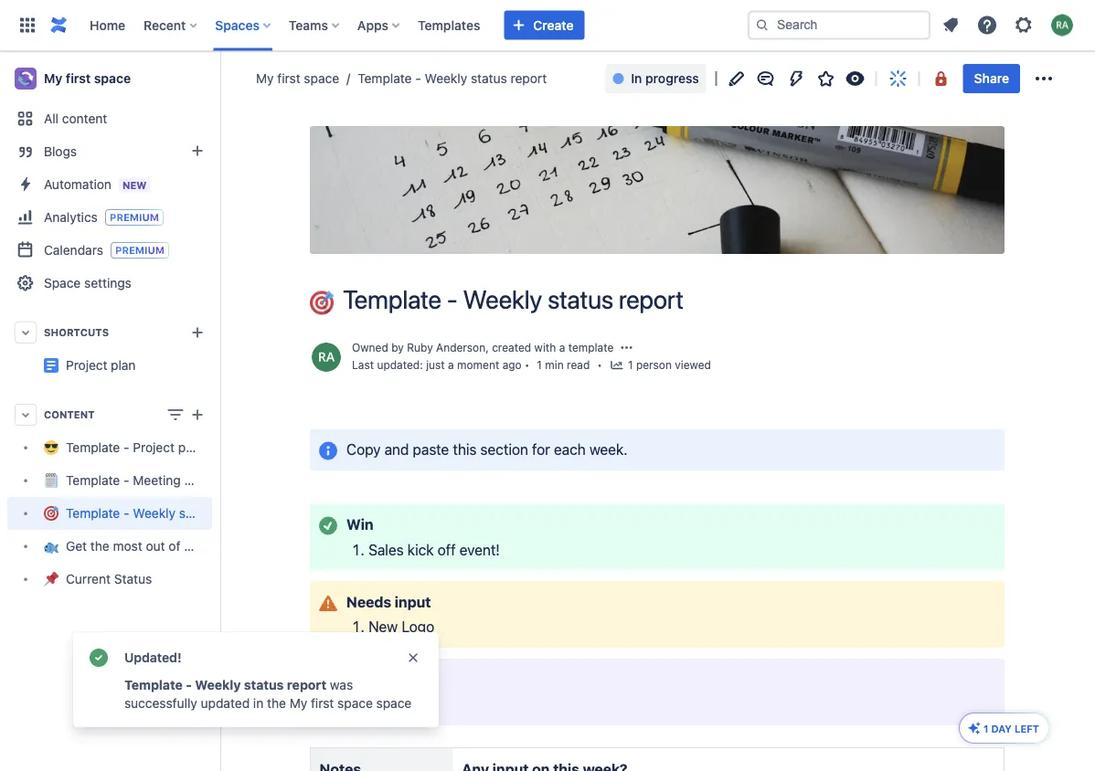 Task type: locate. For each thing, give the bounding box(es) containing it.
0 horizontal spatial project plan
[[66, 358, 136, 373]]

ruby
[[407, 341, 433, 354]]

owned by ruby anderson , created with a template
[[352, 341, 614, 354]]

1 person viewed
[[628, 359, 712, 372]]

read
[[567, 359, 590, 372]]

0 horizontal spatial my first space link
[[7, 60, 212, 97]]

1 horizontal spatial my first space
[[256, 71, 339, 86]]

a right with
[[559, 341, 566, 354]]

report down create dropdown button
[[511, 71, 547, 86]]

1 horizontal spatial my
[[256, 71, 274, 86]]

plan down the shortcuts dropdown button
[[111, 358, 136, 373]]

last
[[352, 359, 374, 372]]

notification icon image
[[940, 14, 962, 36]]

anderson
[[436, 341, 486, 354]]

viewed
[[675, 359, 712, 372]]

week.
[[590, 441, 628, 459]]

1 for 1 person viewed
[[628, 359, 633, 372]]

status up with a template 'button' at the top of page
[[548, 284, 614, 315]]

status
[[471, 71, 507, 86], [548, 284, 614, 315], [179, 506, 215, 521], [244, 678, 284, 693]]

win
[[347, 516, 374, 534]]

my up all
[[44, 71, 62, 86]]

weekly down the templates link
[[425, 71, 468, 86]]

0 vertical spatial the
[[90, 539, 110, 554]]

0 horizontal spatial template - weekly status report link
[[7, 498, 255, 531]]

report
[[511, 71, 547, 86], [619, 284, 684, 315], [219, 506, 255, 521], [287, 678, 327, 693]]

1 day left
[[984, 724, 1040, 735]]

space settings
[[44, 276, 132, 291]]

current status
[[66, 572, 152, 587]]

create
[[534, 17, 574, 32]]

space
[[44, 276, 81, 291]]

2 horizontal spatial plan
[[258, 351, 283, 366]]

new inside space element
[[122, 179, 147, 191]]

template - weekly status report up updated on the left of page
[[124, 678, 327, 693]]

banner containing home
[[0, 0, 1096, 51]]

templates
[[418, 17, 481, 32]]

0 vertical spatial new
[[122, 179, 147, 191]]

1 vertical spatial a
[[448, 359, 454, 372]]

add shortcut image
[[187, 322, 209, 344]]

and
[[385, 441, 409, 459]]

1 horizontal spatial 1
[[628, 359, 633, 372]]

my right in
[[290, 697, 308, 712]]

the right the get
[[90, 539, 110, 554]]

0 horizontal spatial plan
[[111, 358, 136, 373]]

change view image
[[165, 404, 187, 426]]

template - weekly status report link up "most" in the left bottom of the page
[[7, 498, 255, 531]]

0 horizontal spatial my
[[44, 71, 62, 86]]

meeting
[[133, 473, 181, 488]]

report inside space element
[[219, 506, 255, 521]]

new down needs
[[369, 619, 398, 636]]

1 horizontal spatial the
[[267, 697, 286, 712]]

collapse sidebar image
[[199, 60, 240, 97]]

template
[[569, 341, 614, 354]]

status up your
[[179, 506, 215, 521]]

the inside space element
[[90, 539, 110, 554]]

section
[[481, 441, 529, 459]]

premium image for analytics
[[105, 209, 164, 226]]

-
[[416, 71, 421, 86], [447, 284, 458, 315], [124, 440, 129, 455], [124, 473, 129, 488], [124, 506, 129, 521], [186, 678, 192, 693]]

create content image
[[187, 404, 209, 426]]

template - weekly status report
[[358, 71, 547, 86], [343, 284, 684, 315], [66, 506, 255, 521], [124, 678, 327, 693]]

create button
[[504, 11, 585, 40]]

my first space link down "teams"
[[256, 70, 339, 88]]

just
[[426, 359, 445, 372]]

blogs
[[44, 144, 77, 159]]

premium image for calendars
[[111, 242, 169, 259]]

0 horizontal spatial 1
[[537, 359, 542, 372]]

my first space
[[44, 71, 131, 86], [256, 71, 339, 86]]

first up all content
[[66, 71, 91, 86]]

new inside needs input new logo
[[369, 619, 398, 636]]

my first space link up all content link
[[7, 60, 212, 97]]

first
[[66, 71, 91, 86], [277, 71, 301, 86], [311, 697, 334, 712]]

1 horizontal spatial new
[[369, 619, 398, 636]]

template - weekly status report inside space element
[[66, 506, 255, 521]]

weekly
[[425, 71, 468, 86], [463, 284, 543, 315], [133, 506, 176, 521], [195, 678, 241, 693]]

report up manage page ownership image
[[619, 284, 684, 315]]

2 horizontal spatial 1
[[984, 724, 989, 735]]

1 vertical spatial new
[[369, 619, 398, 636]]

current
[[66, 572, 111, 587]]

my first space down "teams"
[[256, 71, 339, 86]]

1 down manage page ownership image
[[628, 359, 633, 372]]

0 horizontal spatial my first space
[[44, 71, 131, 86]]

- up the ruby anderson link
[[447, 284, 458, 315]]

banner
[[0, 0, 1096, 51]]

weekly inside space element
[[133, 506, 176, 521]]

premium image inside the analytics "link"
[[105, 209, 164, 226]]

ruby anderson link
[[407, 341, 486, 354]]

project plan link up change view "image"
[[7, 349, 283, 382]]

created
[[492, 341, 532, 354]]

off
[[438, 541, 456, 559]]

1 inside dropdown button
[[984, 724, 989, 735]]

2 horizontal spatial first
[[311, 697, 334, 712]]

space settings link
[[7, 267, 212, 300]]

template down template - project plan link
[[66, 473, 120, 488]]

all
[[44, 111, 59, 126]]

most
[[113, 539, 142, 554]]

1 left 'min'
[[537, 359, 542, 372]]

a
[[559, 341, 566, 354], [448, 359, 454, 372]]

my
[[44, 71, 62, 86], [256, 71, 274, 86], [290, 697, 308, 712]]

content button
[[7, 399, 212, 432]]

tree inside space element
[[7, 432, 282, 596]]

template - weekly status report link down the templates link
[[339, 70, 547, 88]]

2 my first space from the left
[[256, 71, 339, 86]]

my right collapse sidebar image
[[256, 71, 274, 86]]

confluence image
[[48, 14, 70, 36], [48, 14, 70, 36]]

the right in
[[267, 697, 286, 712]]

new up the analytics "link"
[[122, 179, 147, 191]]

status down the templates link
[[471, 71, 507, 86]]

just a moment ago link
[[426, 359, 522, 372]]

get the most out of your team space
[[66, 539, 282, 554]]

1 horizontal spatial template - weekly status report link
[[339, 70, 547, 88]]

space right team
[[247, 539, 282, 554]]

template - weekly status report link
[[339, 70, 547, 88], [7, 498, 255, 531]]

template down global element
[[358, 71, 412, 86]]

updated!
[[124, 651, 182, 666]]

- down the templates link
[[416, 71, 421, 86]]

project plan link
[[7, 349, 283, 382], [66, 358, 136, 373]]

1 day left button
[[960, 714, 1049, 744]]

plan for project plan link under the shortcuts dropdown button
[[111, 358, 136, 373]]

2 horizontal spatial my
[[290, 697, 308, 712]]

premium image up space settings link
[[111, 242, 169, 259]]

premium image up calendars link
[[105, 209, 164, 226]]

notes
[[184, 473, 217, 488]]

updated:
[[377, 359, 423, 372]]

1 inside button
[[628, 359, 633, 372]]

teams button
[[283, 11, 347, 40]]

template up by
[[343, 284, 442, 315]]

project plan
[[212, 351, 283, 366], [66, 358, 136, 373]]

weekly up out
[[133, 506, 176, 521]]

0 horizontal spatial the
[[90, 539, 110, 554]]

0 horizontal spatial a
[[448, 359, 454, 372]]

first inside space element
[[66, 71, 91, 86]]

1 vertical spatial premium image
[[111, 242, 169, 259]]

report up team
[[219, 506, 255, 521]]

0 horizontal spatial first
[[66, 71, 91, 86]]

template down content dropdown button
[[66, 440, 120, 455]]

template - meeting notes
[[66, 473, 217, 488]]

my first space inside space element
[[44, 71, 131, 86]]

premium image
[[105, 209, 164, 226], [111, 242, 169, 259]]

first down panel note icon on the bottom left
[[311, 697, 334, 712]]

1
[[537, 359, 542, 372], [628, 359, 633, 372], [984, 724, 989, 735]]

was
[[330, 678, 353, 693]]

0 horizontal spatial new
[[122, 179, 147, 191]]

panel info image
[[317, 441, 339, 463]]

tree
[[7, 432, 282, 596]]

last updated: just a moment ago
[[352, 359, 522, 372]]

global element
[[11, 0, 745, 51]]

project plan down the shortcuts dropdown button
[[66, 358, 136, 373]]

edit this page image
[[726, 68, 748, 90]]

first down "teams"
[[277, 71, 301, 86]]

my first space up content
[[44, 71, 131, 86]]

panel warning image
[[317, 593, 339, 615]]

my first space link
[[7, 60, 212, 97], [256, 70, 339, 88]]

a right just
[[448, 359, 454, 372]]

tree containing template - project plan
[[7, 432, 282, 596]]

needs
[[347, 594, 392, 611]]

,
[[486, 341, 489, 354]]

1 horizontal spatial project
[[133, 440, 175, 455]]

new
[[122, 179, 147, 191], [369, 619, 398, 636]]

automation menu button icon image
[[786, 68, 808, 90]]

plan down the create content image
[[178, 440, 203, 455]]

0 vertical spatial a
[[559, 341, 566, 354]]

project
[[212, 351, 254, 366], [66, 358, 107, 373], [133, 440, 175, 455]]

space element
[[0, 51, 283, 772]]

by
[[392, 341, 404, 354]]

left
[[1015, 724, 1040, 735]]

each
[[554, 441, 586, 459]]

out
[[146, 539, 165, 554]]

0 vertical spatial premium image
[[105, 209, 164, 226]]

1 right premium icon
[[984, 724, 989, 735]]

project plan left the ruby anderson image
[[212, 351, 283, 366]]

1 vertical spatial template - weekly status report link
[[7, 498, 255, 531]]

template - weekly status report down meeting
[[66, 506, 255, 521]]

1 my first space from the left
[[44, 71, 131, 86]]

1 min read
[[537, 359, 590, 372]]

focus hr lead
[[347, 671, 424, 714]]

premium image inside calendars link
[[111, 242, 169, 259]]

1 vertical spatial the
[[267, 697, 286, 712]]

template up the get
[[66, 506, 120, 521]]

home
[[90, 17, 125, 32]]

plan left the ruby anderson image
[[258, 351, 283, 366]]



Task type: describe. For each thing, give the bounding box(es) containing it.
blogs link
[[7, 135, 212, 168]]

in
[[631, 71, 642, 86]]

content
[[62, 111, 107, 126]]

recent
[[144, 17, 186, 32]]

panel note image
[[317, 671, 339, 693]]

teams
[[289, 17, 328, 32]]

manage page ownership image
[[620, 341, 634, 355]]

calendars link
[[7, 234, 212, 267]]

template - weekly status report link inside space element
[[7, 498, 255, 531]]

your
[[184, 539, 210, 554]]

analytics
[[44, 209, 98, 225]]

spaces
[[215, 17, 260, 32]]

owned
[[352, 341, 389, 354]]

template - weekly status report up created
[[343, 284, 684, 315]]

shortcuts button
[[7, 316, 212, 349]]

progress
[[646, 71, 699, 86]]

ago
[[503, 359, 522, 372]]

panel success image
[[317, 516, 339, 538]]

search image
[[756, 18, 770, 32]]

help icon image
[[977, 14, 999, 36]]

status inside space element
[[179, 506, 215, 521]]

0 vertical spatial template - weekly status report link
[[339, 70, 547, 88]]

- up "most" in the left bottom of the page
[[124, 506, 129, 521]]

the inside was successfully updated in the my first space space
[[267, 697, 286, 712]]

space down teams popup button
[[304, 71, 339, 86]]

:dart: image
[[310, 291, 334, 315]]

logo
[[402, 619, 435, 636]]

was successfully updated in the my first space space
[[124, 678, 412, 712]]

space down was
[[338, 697, 373, 712]]

current status link
[[7, 563, 212, 596]]

create a blog image
[[187, 140, 209, 162]]

person
[[637, 359, 672, 372]]

get
[[66, 539, 87, 554]]

space down focus
[[376, 697, 412, 712]]

min
[[545, 359, 564, 372]]

1 horizontal spatial my first space link
[[256, 70, 339, 88]]

with
[[535, 341, 556, 354]]

copy
[[347, 441, 381, 459]]

1 horizontal spatial project plan
[[212, 351, 283, 366]]

get the most out of your team space link
[[7, 531, 282, 563]]

weekly up updated on the left of page
[[195, 678, 241, 693]]

copy image
[[308, 505, 330, 527]]

all content link
[[7, 102, 212, 135]]

star image
[[816, 68, 838, 90]]

stop watching image
[[845, 68, 867, 90]]

spaces button
[[210, 11, 278, 40]]

weekly up created
[[463, 284, 543, 315]]

space up all content link
[[94, 71, 131, 86]]

settings icon image
[[1013, 14, 1035, 36]]

win sales kick off event!
[[347, 516, 500, 559]]

1 for 1 day left
[[984, 724, 989, 735]]

1 horizontal spatial a
[[559, 341, 566, 354]]

recent button
[[138, 11, 204, 40]]

apps button
[[352, 11, 407, 40]]

dismiss image
[[406, 651, 421, 666]]

moment
[[457, 359, 500, 372]]

:dart: image
[[310, 291, 334, 315]]

this
[[453, 441, 477, 459]]

apps
[[358, 17, 389, 32]]

status
[[114, 572, 152, 587]]

template - project plan link
[[7, 432, 212, 465]]

template - weekly status report down the templates link
[[358, 71, 547, 86]]

with a template button
[[535, 340, 614, 356]]

status up in
[[244, 678, 284, 693]]

1 horizontal spatial first
[[277, 71, 301, 86]]

all content
[[44, 111, 107, 126]]

success image
[[88, 648, 110, 670]]

appswitcher icon image
[[16, 14, 38, 36]]

my inside was successfully updated in the my first space space
[[290, 697, 308, 712]]

successfully
[[124, 697, 197, 712]]

analytics link
[[7, 201, 212, 234]]

project plan link down the shortcuts dropdown button
[[66, 358, 136, 373]]

event!
[[460, 541, 500, 559]]

more actions image
[[1034, 68, 1056, 90]]

home link
[[84, 11, 131, 40]]

first inside was successfully updated in the my first space space
[[311, 697, 334, 712]]

- up template - meeting notes link
[[124, 440, 129, 455]]

team
[[214, 539, 243, 554]]

settings
[[84, 276, 132, 291]]

template - project plan
[[66, 440, 203, 455]]

- up successfully
[[186, 678, 192, 693]]

automation
[[44, 177, 112, 192]]

paste
[[413, 441, 449, 459]]

1 for 1 min read
[[537, 359, 542, 372]]

1 horizontal spatial plan
[[178, 440, 203, 455]]

my inside space element
[[44, 71, 62, 86]]

Search field
[[748, 11, 931, 40]]

your profile and preferences image
[[1052, 14, 1074, 36]]

restrictions apply image
[[931, 68, 953, 90]]

in progress
[[631, 71, 699, 86]]

plan for project plan link on top of change view "image"
[[258, 351, 283, 366]]

copy and paste this section for each week.
[[347, 441, 628, 459]]

for
[[532, 441, 550, 459]]

lead
[[392, 697, 424, 714]]

template up successfully
[[124, 678, 183, 693]]

0 horizontal spatial project
[[66, 358, 107, 373]]

- left meeting
[[124, 473, 129, 488]]

quick summary image
[[888, 68, 910, 90]]

sales
[[369, 541, 404, 559]]

of
[[169, 539, 181, 554]]

2 horizontal spatial project
[[212, 351, 254, 366]]

updated
[[201, 697, 250, 712]]

needs input new logo
[[347, 594, 435, 636]]

in
[[253, 697, 264, 712]]

focus
[[347, 671, 389, 689]]

premium icon image
[[968, 722, 982, 736]]

template - project plan image
[[44, 359, 59, 373]]

input
[[395, 594, 431, 611]]

share button
[[964, 64, 1021, 93]]

shortcuts
[[44, 327, 109, 339]]

template - meeting notes link
[[7, 465, 217, 498]]

1 person viewed button
[[610, 357, 712, 375]]

share
[[975, 71, 1010, 86]]

report left was
[[287, 678, 327, 693]]

ruby anderson image
[[312, 343, 341, 372]]

hr
[[369, 697, 388, 714]]



Task type: vqa. For each thing, say whether or not it's contained in the screenshot.
in-
no



